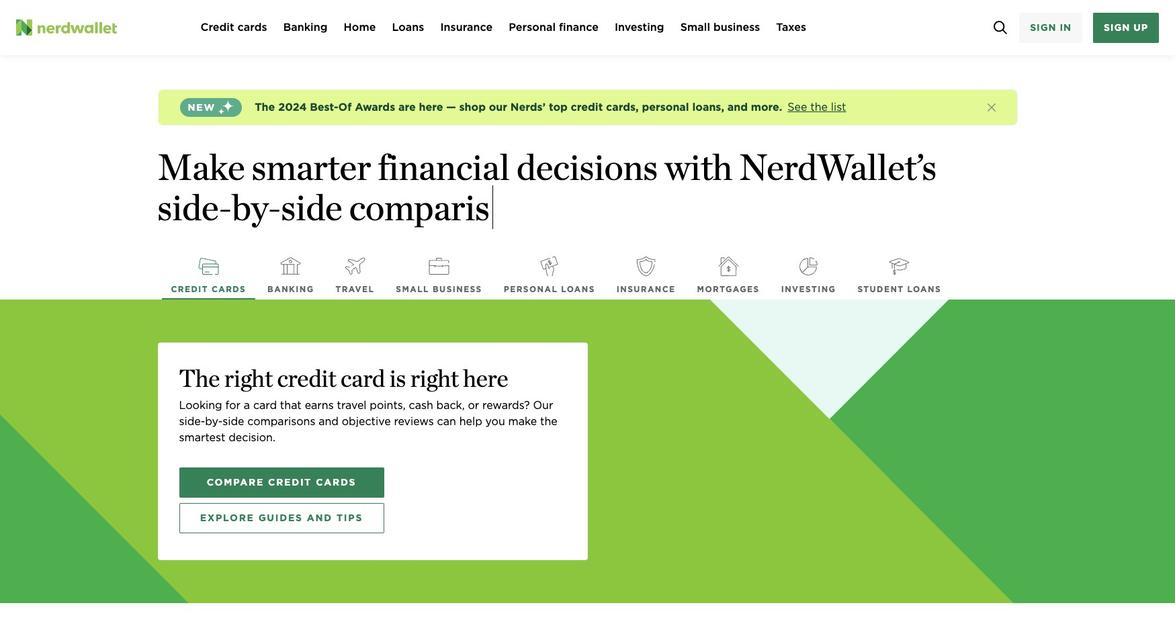 Task type: describe. For each thing, give the bounding box(es) containing it.
make smarter financial decisions with nerdwallet's
[[158, 145, 937, 189]]

loans,
[[692, 101, 724, 114]]

nerdwallet's
[[739, 145, 937, 189]]

smartest
[[179, 431, 225, 444]]

our
[[489, 101, 507, 114]]

the for right
[[179, 363, 220, 393]]

student loans
[[858, 285, 942, 295]]

compare
[[207, 477, 264, 488]]

personal finance button
[[509, 19, 599, 36]]

1 vertical spatial credit cards button
[[160, 249, 257, 299]]

sign in link
[[1020, 12, 1083, 43]]

loans for personal loans
[[561, 285, 595, 295]]

in
[[1060, 22, 1072, 33]]

credit inside tab list
[[171, 285, 208, 295]]

side- inside the right credit card is right here looking for a card that earns travel points, cash back, or rewards? our side-by-side comparisons and objective reviews can help you make the smartest decision.
[[179, 415, 205, 428]]

and inside "link"
[[307, 512, 333, 523]]

make
[[158, 145, 245, 189]]

cash
[[409, 399, 433, 412]]

sign in
[[1030, 22, 1072, 33]]

mortgages
[[697, 285, 760, 295]]

are
[[399, 101, 416, 114]]

more.
[[751, 101, 782, 114]]

decisions
[[517, 145, 658, 189]]

reviews
[[394, 415, 434, 428]]

0 vertical spatial insurance button
[[440, 19, 493, 36]]

here for are
[[419, 101, 443, 114]]

1 horizontal spatial investing button
[[771, 249, 847, 299]]

0 vertical spatial card
[[341, 363, 385, 393]]

home
[[344, 21, 376, 34]]

1 horizontal spatial insurance button
[[606, 249, 687, 299]]

loans for student loans
[[908, 285, 942, 295]]

cards inside tab list
[[212, 285, 246, 295]]

2 vertical spatial cards
[[316, 477, 356, 488]]

small business button
[[385, 249, 493, 299]]

awards
[[355, 101, 395, 114]]

nerdwallet home page link
[[16, 19, 184, 36]]

rewards?
[[483, 399, 530, 412]]

home button
[[344, 19, 376, 36]]

mortgages button
[[687, 249, 771, 299]]

nerds'
[[511, 101, 546, 114]]

by- inside the right credit card is right here looking for a card that earns travel points, cash back, or rewards? our side-by-side comparisons and objective reviews can help you make the smartest decision.
[[205, 415, 223, 428]]

1 right from the left
[[224, 363, 273, 393]]

or
[[468, 399, 479, 412]]

list
[[831, 101, 846, 114]]

side-by-side comparis
[[158, 186, 490, 229]]

0 horizontal spatial card
[[253, 399, 277, 412]]

business
[[433, 285, 482, 295]]

a
[[244, 399, 250, 412]]

financial
[[378, 145, 510, 189]]

finance
[[559, 21, 599, 34]]

0 vertical spatial credit
[[571, 101, 603, 114]]

small for small business
[[681, 21, 710, 34]]

student
[[858, 285, 904, 295]]

new
[[188, 102, 216, 113]]

the 2024 best-of awards are here — shop our nerds' top credit cards, personal loans, and more. see the list
[[255, 101, 846, 114]]

decision.
[[229, 431, 275, 444]]

points,
[[370, 399, 406, 412]]

0 horizontal spatial insurance
[[440, 21, 493, 34]]

business
[[714, 21, 760, 34]]

earns
[[305, 399, 334, 412]]

0 vertical spatial banking button
[[283, 19, 328, 36]]

see the list link
[[788, 101, 846, 114]]

side inside the right credit card is right here looking for a card that earns travel points, cash back, or rewards? our side-by-side comparisons and objective reviews can help you make the smartest decision.
[[223, 415, 244, 428]]

search element
[[984, 11, 1017, 44]]

of
[[338, 101, 352, 114]]

explore
[[200, 512, 254, 523]]

smarter
[[252, 145, 371, 189]]

objective
[[342, 415, 391, 428]]

0 vertical spatial credit cards
[[201, 21, 267, 34]]

personal finance
[[509, 21, 599, 34]]

explore guides and tips
[[200, 512, 363, 523]]

travel
[[337, 399, 367, 412]]

credit inside the right credit card is right here looking for a card that earns travel points, cash back, or rewards? our side-by-side comparisons and objective reviews can help you make the smartest decision.
[[277, 363, 336, 393]]

guides
[[258, 512, 303, 523]]

comparis
[[349, 186, 490, 229]]



Task type: vqa. For each thing, say whether or not it's contained in the screenshot.
Taxes
yes



Task type: locate. For each thing, give the bounding box(es) containing it.
0 horizontal spatial the
[[540, 415, 558, 428]]

0 vertical spatial insurance
[[440, 21, 493, 34]]

1 horizontal spatial insurance
[[617, 285, 676, 295]]

compare credit cards link
[[179, 467, 384, 498]]

1 vertical spatial credit
[[171, 285, 208, 295]]

and left tips
[[307, 512, 333, 523]]

help
[[459, 415, 482, 428]]

up
[[1134, 22, 1149, 33]]

sign left up
[[1104, 22, 1131, 33]]

the up looking
[[179, 363, 220, 393]]

personal inside personal finance button
[[509, 21, 556, 34]]

loans button
[[392, 19, 424, 36]]

2024
[[278, 101, 307, 114]]

credit
[[201, 21, 234, 34], [171, 285, 208, 295]]

1 vertical spatial insurance
[[617, 285, 676, 295]]

banking button
[[283, 19, 328, 36], [257, 249, 325, 299]]

insurance inside button
[[617, 285, 676, 295]]

0 vertical spatial small
[[681, 21, 710, 34]]

right up a
[[224, 363, 273, 393]]

1 vertical spatial side-
[[179, 415, 205, 428]]

taxes button
[[776, 19, 806, 36]]

insurance
[[440, 21, 493, 34], [617, 285, 676, 295]]

1 horizontal spatial right
[[411, 363, 459, 393]]

tab list containing credit cards
[[160, 249, 1020, 299]]

0 horizontal spatial loans
[[392, 21, 424, 34]]

the left 2024
[[255, 101, 275, 114]]

top
[[549, 101, 568, 114]]

personal loans button
[[493, 249, 606, 299]]

1 horizontal spatial small
[[681, 21, 710, 34]]

1 vertical spatial banking button
[[257, 249, 325, 299]]

here up or
[[463, 363, 508, 393]]

investing
[[615, 21, 664, 34], [781, 285, 836, 295]]

nerdwallet home page image
[[16, 19, 32, 36]]

right up cash
[[411, 363, 459, 393]]

1 vertical spatial credit
[[277, 363, 336, 393]]

1 horizontal spatial here
[[463, 363, 508, 393]]

you
[[486, 415, 505, 428]]

personal
[[642, 101, 689, 114]]

sign up
[[1104, 22, 1149, 33]]

2 right from the left
[[411, 363, 459, 393]]

tab list
[[160, 249, 1020, 299]]

card right a
[[253, 399, 277, 412]]

card up travel
[[341, 363, 385, 393]]

loans
[[392, 21, 424, 34], [561, 285, 595, 295], [908, 285, 942, 295]]

small business button
[[681, 19, 760, 36]]

and down earns
[[319, 415, 339, 428]]

can
[[437, 415, 456, 428]]

the for 2024
[[255, 101, 275, 114]]

0 horizontal spatial investing button
[[615, 19, 664, 36]]

0 vertical spatial side-
[[158, 186, 232, 229]]

1 vertical spatial insurance button
[[606, 249, 687, 299]]

taxes
[[776, 21, 806, 34]]

0 vertical spatial investing button
[[615, 19, 664, 36]]

banking button left home button
[[283, 19, 328, 36]]

side-by-side comparisons element
[[158, 186, 490, 229]]

our
[[533, 399, 553, 412]]

1 vertical spatial investing
[[781, 285, 836, 295]]

shop
[[459, 101, 486, 114]]

1 vertical spatial side
[[223, 415, 244, 428]]

1 horizontal spatial the
[[255, 101, 275, 114]]

0 vertical spatial the
[[811, 101, 828, 114]]

1 horizontal spatial loans
[[561, 285, 595, 295]]

0 horizontal spatial sign
[[1030, 22, 1057, 33]]

0 vertical spatial here
[[419, 101, 443, 114]]

2 sign from the left
[[1104, 22, 1131, 33]]

personal for personal finance
[[509, 21, 556, 34]]

loans inside button
[[561, 285, 595, 295]]

the
[[255, 101, 275, 114], [179, 363, 220, 393]]

banking left travel
[[268, 285, 314, 295]]

small business
[[396, 285, 482, 295]]

credit
[[571, 101, 603, 114], [277, 363, 336, 393], [268, 477, 312, 488]]

0 vertical spatial credit
[[201, 21, 234, 34]]

1 vertical spatial here
[[463, 363, 508, 393]]

0 vertical spatial banking
[[283, 21, 328, 34]]

investing button
[[615, 19, 664, 36], [771, 249, 847, 299]]

side
[[281, 186, 343, 229], [223, 415, 244, 428]]

student loans button
[[847, 249, 952, 299]]

comparisons
[[248, 415, 315, 428]]

insurance button
[[440, 19, 493, 36], [606, 249, 687, 299]]

1 vertical spatial cards
[[212, 285, 246, 295]]

best-
[[310, 101, 338, 114]]

0 vertical spatial side
[[281, 186, 343, 229]]

1 horizontal spatial card
[[341, 363, 385, 393]]

banking button left travel
[[257, 249, 325, 299]]

credit cards
[[201, 21, 267, 34], [171, 285, 246, 295]]

small business
[[681, 21, 760, 34]]

the
[[811, 101, 828, 114], [540, 415, 558, 428]]

1 vertical spatial banking
[[268, 285, 314, 295]]

0 vertical spatial by-
[[232, 186, 281, 229]]

2 vertical spatial credit
[[268, 477, 312, 488]]

credit cards button
[[201, 19, 267, 36], [160, 249, 257, 299]]

sign for sign up
[[1104, 22, 1131, 33]]

sign up link
[[1093, 12, 1159, 43]]

personal
[[509, 21, 556, 34], [504, 285, 558, 295]]

for
[[225, 399, 241, 412]]

0 horizontal spatial here
[[419, 101, 443, 114]]

credit up explore guides and tips
[[268, 477, 312, 488]]

tips
[[337, 512, 363, 523]]

and left more. on the top right of page
[[728, 101, 748, 114]]

card
[[341, 363, 385, 393], [253, 399, 277, 412]]

—
[[446, 101, 456, 114]]

back,
[[437, 399, 465, 412]]

1 vertical spatial the
[[179, 363, 220, 393]]

the inside the right credit card is right here looking for a card that earns travel points, cash back, or rewards? our side-by-side comparisons and objective reviews can help you make the smartest decision.
[[179, 363, 220, 393]]

0 horizontal spatial small
[[396, 285, 429, 295]]

the down our
[[540, 415, 558, 428]]

1 vertical spatial credit cards
[[171, 285, 246, 295]]

1 vertical spatial card
[[253, 399, 277, 412]]

here inside the right credit card is right here looking for a card that earns travel points, cash back, or rewards? our side-by-side comparisons and objective reviews can help you make the smartest decision.
[[463, 363, 508, 393]]

0 horizontal spatial right
[[224, 363, 273, 393]]

0 horizontal spatial side
[[223, 415, 244, 428]]

0 horizontal spatial by-
[[205, 415, 223, 428]]

that
[[280, 399, 302, 412]]

travel button
[[325, 249, 385, 299]]

0 vertical spatial credit cards button
[[201, 19, 267, 36]]

loans inside button
[[908, 285, 942, 295]]

here for right
[[463, 363, 508, 393]]

1 vertical spatial the
[[540, 415, 558, 428]]

2 vertical spatial and
[[307, 512, 333, 523]]

and
[[728, 101, 748, 114], [319, 415, 339, 428], [307, 512, 333, 523]]

cards,
[[606, 101, 639, 114]]

small for small business
[[396, 285, 429, 295]]

0 vertical spatial investing
[[615, 21, 664, 34]]

1 horizontal spatial sign
[[1104, 22, 1131, 33]]

looking
[[179, 399, 222, 412]]

0 horizontal spatial the
[[179, 363, 220, 393]]

small
[[681, 21, 710, 34], [396, 285, 429, 295]]

small inside tab list
[[396, 285, 429, 295]]

travel
[[336, 285, 375, 295]]

0 vertical spatial cards
[[238, 21, 267, 34]]

compare credit cards
[[207, 477, 356, 488]]

1 horizontal spatial by-
[[232, 186, 281, 229]]

the inside the right credit card is right here looking for a card that earns travel points, cash back, or rewards? our side-by-side comparisons and objective reviews can help you make the smartest decision.
[[540, 415, 558, 428]]

explore guides and tips link
[[179, 503, 384, 533]]

1 vertical spatial and
[[319, 415, 339, 428]]

credit right top
[[571, 101, 603, 114]]

2 horizontal spatial loans
[[908, 285, 942, 295]]

0 vertical spatial the
[[255, 101, 275, 114]]

is
[[390, 363, 406, 393]]

personal for personal loans
[[504, 285, 558, 295]]

the left list
[[811, 101, 828, 114]]

make
[[508, 415, 537, 428]]

sign for sign in
[[1030, 22, 1057, 33]]

0 horizontal spatial investing
[[615, 21, 664, 34]]

1 vertical spatial personal
[[504, 285, 558, 295]]

1 vertical spatial investing button
[[771, 249, 847, 299]]

the right credit card is right here looking for a card that earns travel points, cash back, or rewards? our side-by-side comparisons and objective reviews can help you make the smartest decision.
[[179, 363, 558, 444]]

search image
[[994, 21, 1007, 34]]

and inside the right credit card is right here looking for a card that earns travel points, cash back, or rewards? our side-by-side comparisons and objective reviews can help you make the smartest decision.
[[319, 415, 339, 428]]

right
[[224, 363, 273, 393], [411, 363, 459, 393]]

banking
[[283, 21, 328, 34], [268, 285, 314, 295]]

personal loans
[[504, 285, 595, 295]]

banking left the home
[[283, 21, 328, 34]]

sign left in
[[1030, 22, 1057, 33]]

1 horizontal spatial the
[[811, 101, 828, 114]]

investing inside investing button
[[781, 285, 836, 295]]

1 vertical spatial small
[[396, 285, 429, 295]]

personal inside personal loans button
[[504, 285, 558, 295]]

1 vertical spatial by-
[[205, 415, 223, 428]]

0 horizontal spatial insurance button
[[440, 19, 493, 36]]

1 sign from the left
[[1030, 22, 1057, 33]]

0 vertical spatial personal
[[509, 21, 556, 34]]

1 horizontal spatial side
[[281, 186, 343, 229]]

see
[[788, 101, 807, 114]]

0 vertical spatial and
[[728, 101, 748, 114]]

by-
[[232, 186, 281, 229], [205, 415, 223, 428]]

here left —
[[419, 101, 443, 114]]

here
[[419, 101, 443, 114], [463, 363, 508, 393]]

with
[[665, 145, 732, 189]]

banking inside "button"
[[268, 285, 314, 295]]

credit up earns
[[277, 363, 336, 393]]

1 horizontal spatial investing
[[781, 285, 836, 295]]



